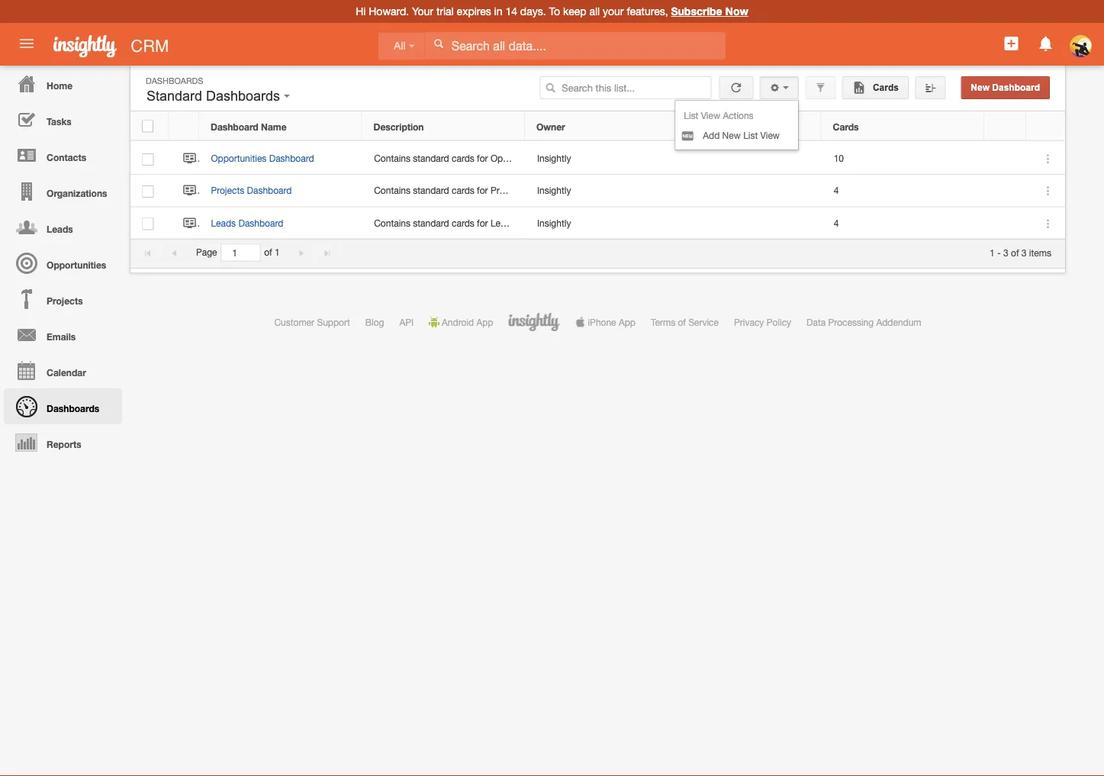 Task type: describe. For each thing, give the bounding box(es) containing it.
terms of service link
[[651, 317, 719, 327]]

standard dashboards
[[147, 88, 284, 104]]

4 for contains standard cards for leads
[[834, 217, 839, 228]]

standard
[[147, 88, 202, 104]]

crm
[[131, 36, 169, 55]]

addendum
[[876, 317, 921, 327]]

support
[[317, 317, 350, 327]]

terms of service
[[651, 317, 719, 327]]

iphone app
[[588, 317, 636, 327]]

dashboard for opportunities dashboard
[[269, 153, 314, 164]]

new dashboard
[[971, 82, 1040, 93]]

navigation containing home
[[0, 66, 122, 460]]

actions
[[723, 110, 754, 121]]

contains for contains standard cards for projects
[[374, 185, 411, 196]]

updated
[[722, 121, 760, 132]]

app for iphone app
[[619, 317, 636, 327]]

2 horizontal spatial of
[[1011, 247, 1019, 258]]

contains for contains standard cards for opportunities
[[374, 153, 411, 164]]

your
[[603, 5, 624, 18]]

android app link
[[429, 317, 493, 327]]

notifications image
[[1037, 34, 1055, 53]]

projects for projects dashboard
[[211, 185, 244, 196]]

standard dashboards button
[[143, 85, 294, 108]]

subscribe now link
[[671, 5, 748, 18]]

row containing projects dashboard
[[130, 175, 1065, 207]]

date
[[699, 121, 720, 132]]

leads inside cell
[[491, 217, 515, 228]]

name
[[261, 121, 287, 132]]

service
[[688, 317, 719, 327]]

insightly cell for contains standard cards for projects
[[525, 175, 688, 207]]

dashboards inside button
[[206, 88, 280, 104]]

contacts
[[47, 152, 86, 163]]

opportunities dashboard
[[211, 153, 314, 164]]

privacy
[[734, 317, 764, 327]]

page
[[196, 247, 217, 258]]

cards link
[[842, 76, 909, 99]]

projects dashboard
[[211, 185, 292, 196]]

projects inside cell
[[491, 185, 524, 196]]

blog link
[[365, 317, 384, 327]]

privacy policy
[[734, 317, 791, 327]]

iphone
[[588, 317, 616, 327]]

opportunities inside cell
[[491, 153, 546, 164]]

10
[[834, 153, 844, 164]]

processing
[[828, 317, 874, 327]]

hi
[[356, 5, 366, 18]]

for for leads
[[477, 217, 488, 228]]

hi howard. your trial expires in 14 days. to keep all your features, subscribe now
[[356, 5, 748, 18]]

show list view filters image
[[815, 82, 826, 93]]

terms
[[651, 317, 675, 327]]

list view actions link
[[656, 105, 798, 125]]

insightly for contains standard cards for projects
[[537, 185, 571, 196]]

cog image
[[770, 82, 780, 93]]

dashboards link
[[4, 388, 122, 424]]

tasks
[[47, 116, 72, 127]]

date updated
[[699, 121, 760, 132]]

projects link
[[4, 281, 122, 317]]

1 3 from the left
[[1003, 247, 1009, 258]]

contacts link
[[4, 137, 122, 173]]

-
[[997, 247, 1001, 258]]

insightly cell for contains standard cards for opportunities
[[525, 143, 688, 175]]

contains standard cards for leads
[[374, 217, 515, 228]]

all link
[[378, 32, 425, 60]]

insightly for contains standard cards for leads
[[537, 217, 571, 228]]

reports link
[[4, 424, 122, 460]]

cards for projects
[[452, 185, 474, 196]]

add new list view link
[[676, 125, 798, 145]]

app for android app
[[476, 317, 493, 327]]

data
[[807, 317, 826, 327]]

0 horizontal spatial of
[[264, 247, 272, 258]]

of 1
[[264, 247, 280, 258]]

cards inside row
[[833, 121, 859, 132]]

add new list view
[[703, 130, 780, 140]]

description
[[374, 121, 424, 132]]

10 cell
[[822, 143, 985, 175]]

organizations link
[[4, 173, 122, 209]]

data processing addendum
[[807, 317, 921, 327]]

for for projects
[[477, 185, 488, 196]]

row containing leads dashboard
[[130, 207, 1065, 239]]

all
[[394, 40, 406, 52]]

blog
[[365, 317, 384, 327]]

projects for projects
[[47, 295, 83, 306]]

contains standard cards for leads cell
[[362, 207, 525, 239]]

cards for leads
[[452, 217, 474, 228]]

customer
[[274, 317, 314, 327]]

customer support link
[[274, 317, 350, 327]]

0 vertical spatial view
[[701, 110, 720, 121]]

policy
[[767, 317, 791, 327]]

new inside "link"
[[971, 82, 990, 93]]

opportunities link
[[4, 245, 122, 281]]

reports
[[47, 439, 81, 449]]

iphone app link
[[575, 317, 636, 327]]

tasks link
[[4, 101, 122, 137]]

data processing addendum link
[[807, 317, 921, 327]]

home link
[[4, 66, 122, 101]]

customer support
[[274, 317, 350, 327]]

4 cell for contains standard cards for projects
[[822, 175, 985, 207]]

contains for contains standard cards for leads
[[374, 217, 411, 228]]



Task type: vqa. For each thing, say whether or not it's contained in the screenshot.


Task type: locate. For each thing, give the bounding box(es) containing it.
2 app from the left
[[619, 317, 636, 327]]

android
[[442, 317, 474, 327]]

for down contains standard cards for opportunities
[[477, 185, 488, 196]]

home
[[47, 80, 73, 91]]

1 insightly cell from the top
[[525, 143, 688, 175]]

standard down contains standard cards for projects cell
[[413, 217, 449, 228]]

2 insightly from the top
[[537, 185, 571, 196]]

0 horizontal spatial leads
[[47, 224, 73, 234]]

1 for from the top
[[477, 153, 488, 164]]

api link
[[399, 317, 414, 327]]

1 vertical spatial insightly
[[537, 185, 571, 196]]

refresh list image
[[729, 82, 743, 93]]

2 4 cell from the top
[[822, 207, 985, 239]]

cards inside 'link'
[[870, 82, 899, 93]]

1 horizontal spatial leads
[[211, 217, 236, 228]]

add
[[703, 130, 720, 140]]

2 1 from the left
[[990, 247, 995, 258]]

row
[[130, 112, 1064, 141], [130, 143, 1065, 175], [130, 175, 1065, 207], [130, 207, 1065, 239]]

1 standard from the top
[[413, 153, 449, 164]]

app right iphone
[[619, 317, 636, 327]]

1 left -
[[990, 247, 995, 258]]

dashboard for new dashboard
[[992, 82, 1040, 93]]

of
[[264, 247, 272, 258], [1011, 247, 1019, 258], [678, 317, 686, 327]]

standard up contains standard cards for leads
[[413, 185, 449, 196]]

contains down description
[[374, 153, 411, 164]]

1 vertical spatial for
[[477, 185, 488, 196]]

contains
[[374, 153, 411, 164], [374, 185, 411, 196], [374, 217, 411, 228]]

subscribe
[[671, 5, 722, 18]]

leads down contains standard cards for projects
[[491, 217, 515, 228]]

leads up page
[[211, 217, 236, 228]]

3 contains from the top
[[374, 217, 411, 228]]

new right show sidebar icon on the top of the page
[[971, 82, 990, 93]]

days.
[[520, 5, 546, 18]]

projects
[[211, 185, 244, 196], [491, 185, 524, 196], [47, 295, 83, 306]]

1 horizontal spatial 3
[[1022, 247, 1027, 258]]

1 vertical spatial contains
[[374, 185, 411, 196]]

show sidebar image
[[925, 82, 936, 93]]

1 vertical spatial dashboards
[[206, 88, 280, 104]]

dashboard for projects dashboard
[[247, 185, 292, 196]]

standard
[[413, 153, 449, 164], [413, 185, 449, 196], [413, 217, 449, 228]]

Search all data.... text field
[[425, 32, 726, 59]]

in
[[494, 5, 502, 18]]

3 insightly from the top
[[537, 217, 571, 228]]

dashboard down name
[[269, 153, 314, 164]]

3 right -
[[1003, 247, 1009, 258]]

dashboard down standard dashboards button
[[211, 121, 258, 132]]

opportunities for opportunities dashboard
[[211, 153, 267, 164]]

1 - 3 of 3 items
[[990, 247, 1051, 258]]

dashboards up "standard" on the top left of the page
[[146, 76, 203, 85]]

1 right the 1 field at the top left of the page
[[275, 247, 280, 258]]

white image
[[433, 38, 444, 49]]

android app
[[442, 317, 493, 327]]

cards for opportunities
[[452, 153, 474, 164]]

2 row from the top
[[130, 143, 1065, 175]]

list view actions
[[684, 110, 754, 121]]

organizations
[[47, 188, 107, 198]]

2 vertical spatial contains
[[374, 217, 411, 228]]

4 cell down 10
[[822, 175, 985, 207]]

2 horizontal spatial leads
[[491, 217, 515, 228]]

standard for contains standard cards for leads
[[413, 217, 449, 228]]

dashboard for leads dashboard
[[238, 217, 283, 228]]

3 cards from the top
[[452, 217, 474, 228]]

2 vertical spatial standard
[[413, 217, 449, 228]]

leads for leads
[[47, 224, 73, 234]]

1 vertical spatial 4
[[834, 217, 839, 228]]

contains up contains standard cards for leads cell
[[374, 185, 411, 196]]

projects down contains standard cards for opportunities
[[491, 185, 524, 196]]

dashboard inside "link"
[[992, 82, 1040, 93]]

2 horizontal spatial dashboards
[[206, 88, 280, 104]]

2 cards from the top
[[452, 185, 474, 196]]

0 horizontal spatial projects
[[47, 295, 83, 306]]

1 insightly from the top
[[537, 153, 571, 164]]

0 vertical spatial standard
[[413, 153, 449, 164]]

calendar
[[47, 367, 86, 378]]

features,
[[627, 5, 668, 18]]

0 horizontal spatial list
[[684, 110, 698, 121]]

cards up contains standard cards for projects
[[452, 153, 474, 164]]

2 3 from the left
[[1022, 247, 1027, 258]]

opportunities inside navigation
[[47, 259, 106, 270]]

0 vertical spatial 4
[[834, 185, 839, 196]]

new
[[971, 82, 990, 93], [722, 130, 741, 140]]

standard for contains standard cards for opportunities
[[413, 153, 449, 164]]

0 horizontal spatial opportunities
[[47, 259, 106, 270]]

1 field
[[222, 244, 260, 261]]

4 cell down 10 cell
[[822, 207, 985, 239]]

4 cell for contains standard cards for leads
[[822, 207, 985, 239]]

opportunities down "dashboard name"
[[211, 153, 267, 164]]

2 4 from the top
[[834, 217, 839, 228]]

insightly for contains standard cards for opportunities
[[537, 153, 571, 164]]

emails link
[[4, 317, 122, 353]]

2 vertical spatial cards
[[452, 217, 474, 228]]

0 vertical spatial list
[[684, 110, 698, 121]]

calendar link
[[4, 353, 122, 388]]

0 horizontal spatial cards
[[833, 121, 859, 132]]

1 horizontal spatial cards
[[870, 82, 899, 93]]

view
[[701, 110, 720, 121], [760, 130, 780, 140]]

1 vertical spatial view
[[760, 130, 780, 140]]

for for opportunities
[[477, 153, 488, 164]]

contains standard cards for projects cell
[[362, 175, 525, 207]]

leads inside navigation
[[47, 224, 73, 234]]

0 horizontal spatial app
[[476, 317, 493, 327]]

projects up "leads dashboard"
[[211, 185, 244, 196]]

1 contains from the top
[[374, 153, 411, 164]]

cell
[[688, 143, 822, 175], [985, 143, 1027, 175], [688, 175, 822, 207], [985, 175, 1027, 207], [688, 207, 822, 239], [985, 207, 1027, 239]]

0 vertical spatial contains
[[374, 153, 411, 164]]

2 for from the top
[[477, 185, 488, 196]]

1 horizontal spatial projects
[[211, 185, 244, 196]]

contains standard cards for opportunities
[[374, 153, 546, 164]]

projects dashboard link
[[211, 185, 299, 196]]

1
[[275, 247, 280, 258], [990, 247, 995, 258]]

owner
[[536, 121, 565, 132]]

1 vertical spatial standard
[[413, 185, 449, 196]]

row containing dashboard name
[[130, 112, 1064, 141]]

leads dashboard
[[211, 217, 283, 228]]

items
[[1029, 247, 1051, 258]]

cards
[[452, 153, 474, 164], [452, 185, 474, 196], [452, 217, 474, 228]]

dashboard down notifications image
[[992, 82, 1040, 93]]

1 4 from the top
[[834, 185, 839, 196]]

for up contains standard cards for projects
[[477, 153, 488, 164]]

1 vertical spatial cards
[[452, 185, 474, 196]]

1 horizontal spatial view
[[760, 130, 780, 140]]

dashboard
[[992, 82, 1040, 93], [211, 121, 258, 132], [269, 153, 314, 164], [247, 185, 292, 196], [238, 217, 283, 228]]

1 app from the left
[[476, 317, 493, 327]]

view right updated
[[760, 130, 780, 140]]

2 horizontal spatial opportunities
[[491, 153, 546, 164]]

search image
[[545, 82, 556, 93]]

1 cards from the top
[[452, 153, 474, 164]]

1 horizontal spatial dashboards
[[146, 76, 203, 85]]

1 horizontal spatial opportunities
[[211, 153, 267, 164]]

dashboard up of 1
[[238, 217, 283, 228]]

all
[[589, 5, 600, 18]]

2 horizontal spatial projects
[[491, 185, 524, 196]]

leads up opportunities link
[[47, 224, 73, 234]]

dashboards up reports link
[[47, 403, 99, 414]]

projects up emails link
[[47, 295, 83, 306]]

privacy policy link
[[734, 317, 791, 327]]

dashboard down opportunities dashboard link
[[247, 185, 292, 196]]

new right add on the top
[[722, 130, 741, 140]]

view up date
[[701, 110, 720, 121]]

app right "android"
[[476, 317, 493, 327]]

insightly cell for contains standard cards for leads
[[525, 207, 688, 239]]

1 horizontal spatial new
[[971, 82, 990, 93]]

leads for leads dashboard
[[211, 217, 236, 228]]

1 horizontal spatial 1
[[990, 247, 995, 258]]

0 horizontal spatial new
[[722, 130, 741, 140]]

0 horizontal spatial 1
[[275, 247, 280, 258]]

4
[[834, 185, 839, 196], [834, 217, 839, 228]]

4 cell
[[822, 175, 985, 207], [822, 207, 985, 239]]

keep
[[563, 5, 586, 18]]

leads link
[[4, 209, 122, 245]]

0 vertical spatial insightly
[[537, 153, 571, 164]]

0 vertical spatial cards
[[452, 153, 474, 164]]

Search this list... text field
[[540, 76, 711, 99]]

list
[[684, 110, 698, 121], [743, 130, 758, 140]]

contains down contains standard cards for projects cell
[[374, 217, 411, 228]]

contains standard cards for projects
[[374, 185, 524, 196]]

cards
[[870, 82, 899, 93], [833, 121, 859, 132]]

1 1 from the left
[[275, 247, 280, 258]]

row containing opportunities dashboard
[[130, 143, 1065, 175]]

for down contains standard cards for projects
[[477, 217, 488, 228]]

2 standard from the top
[[413, 185, 449, 196]]

0 horizontal spatial 3
[[1003, 247, 1009, 258]]

standard up contains standard cards for projects cell
[[413, 153, 449, 164]]

cards left show sidebar icon on the top of the page
[[870, 82, 899, 93]]

row group
[[130, 143, 1065, 239]]

0 horizontal spatial view
[[701, 110, 720, 121]]

dashboards up "dashboard name"
[[206, 88, 280, 104]]

leads dashboard link
[[211, 217, 291, 228]]

0 vertical spatial for
[[477, 153, 488, 164]]

1 vertical spatial cards
[[833, 121, 859, 132]]

opportunities down "owner"
[[491, 153, 546, 164]]

3 standard from the top
[[413, 217, 449, 228]]

2 vertical spatial dashboards
[[47, 403, 99, 414]]

1 row from the top
[[130, 112, 1064, 141]]

opportunities for opportunities
[[47, 259, 106, 270]]

insightly
[[537, 153, 571, 164], [537, 185, 571, 196], [537, 217, 571, 228]]

3
[[1003, 247, 1009, 258], [1022, 247, 1027, 258]]

1 4 cell from the top
[[822, 175, 985, 207]]

new dashboard link
[[961, 76, 1050, 99]]

api
[[399, 317, 414, 327]]

of right the 1 field at the top left of the page
[[264, 247, 272, 258]]

of right terms
[[678, 317, 686, 327]]

2 vertical spatial insightly
[[537, 217, 571, 228]]

row group containing opportunities dashboard
[[130, 143, 1065, 239]]

howard.
[[369, 5, 409, 18]]

opportunities
[[211, 153, 267, 164], [491, 153, 546, 164], [47, 259, 106, 270]]

3 row from the top
[[130, 175, 1065, 207]]

emails
[[47, 331, 76, 342]]

3 left items
[[1022, 247, 1027, 258]]

2 vertical spatial for
[[477, 217, 488, 228]]

cards down contains standard cards for opportunities
[[452, 185, 474, 196]]

1 horizontal spatial of
[[678, 317, 686, 327]]

1 horizontal spatial list
[[743, 130, 758, 140]]

standard for contains standard cards for projects
[[413, 185, 449, 196]]

of right -
[[1011, 247, 1019, 258]]

cards down contains standard cards for projects
[[452, 217, 474, 228]]

your
[[412, 5, 433, 18]]

0 vertical spatial cards
[[870, 82, 899, 93]]

1 vertical spatial new
[[722, 130, 741, 140]]

1 vertical spatial list
[[743, 130, 758, 140]]

4 for contains standard cards for projects
[[834, 185, 839, 196]]

opportunities up projects link
[[47, 259, 106, 270]]

contains standard cards for opportunities cell
[[362, 143, 546, 175]]

opportunities dashboard link
[[211, 153, 322, 164]]

1 horizontal spatial app
[[619, 317, 636, 327]]

None checkbox
[[142, 120, 153, 132]]

None checkbox
[[142, 153, 154, 166], [142, 185, 154, 198], [142, 218, 154, 230], [142, 153, 154, 166], [142, 185, 154, 198], [142, 218, 154, 230]]

3 insightly cell from the top
[[525, 207, 688, 239]]

3 for from the top
[[477, 217, 488, 228]]

insightly cell
[[525, 143, 688, 175], [525, 175, 688, 207], [525, 207, 688, 239]]

for
[[477, 153, 488, 164], [477, 185, 488, 196], [477, 217, 488, 228]]

dashboard name
[[211, 121, 287, 132]]

dashboards
[[146, 76, 203, 85], [206, 88, 280, 104], [47, 403, 99, 414]]

cards up 10
[[833, 121, 859, 132]]

navigation
[[0, 66, 122, 460]]

14
[[505, 5, 517, 18]]

trial
[[436, 5, 454, 18]]

0 vertical spatial new
[[971, 82, 990, 93]]

2 contains from the top
[[374, 185, 411, 196]]

expires
[[457, 5, 491, 18]]

now
[[725, 5, 748, 18]]

to
[[549, 5, 560, 18]]

4 row from the top
[[130, 207, 1065, 239]]

0 horizontal spatial dashboards
[[47, 403, 99, 414]]

0 vertical spatial dashboards
[[146, 76, 203, 85]]

2 insightly cell from the top
[[525, 175, 688, 207]]



